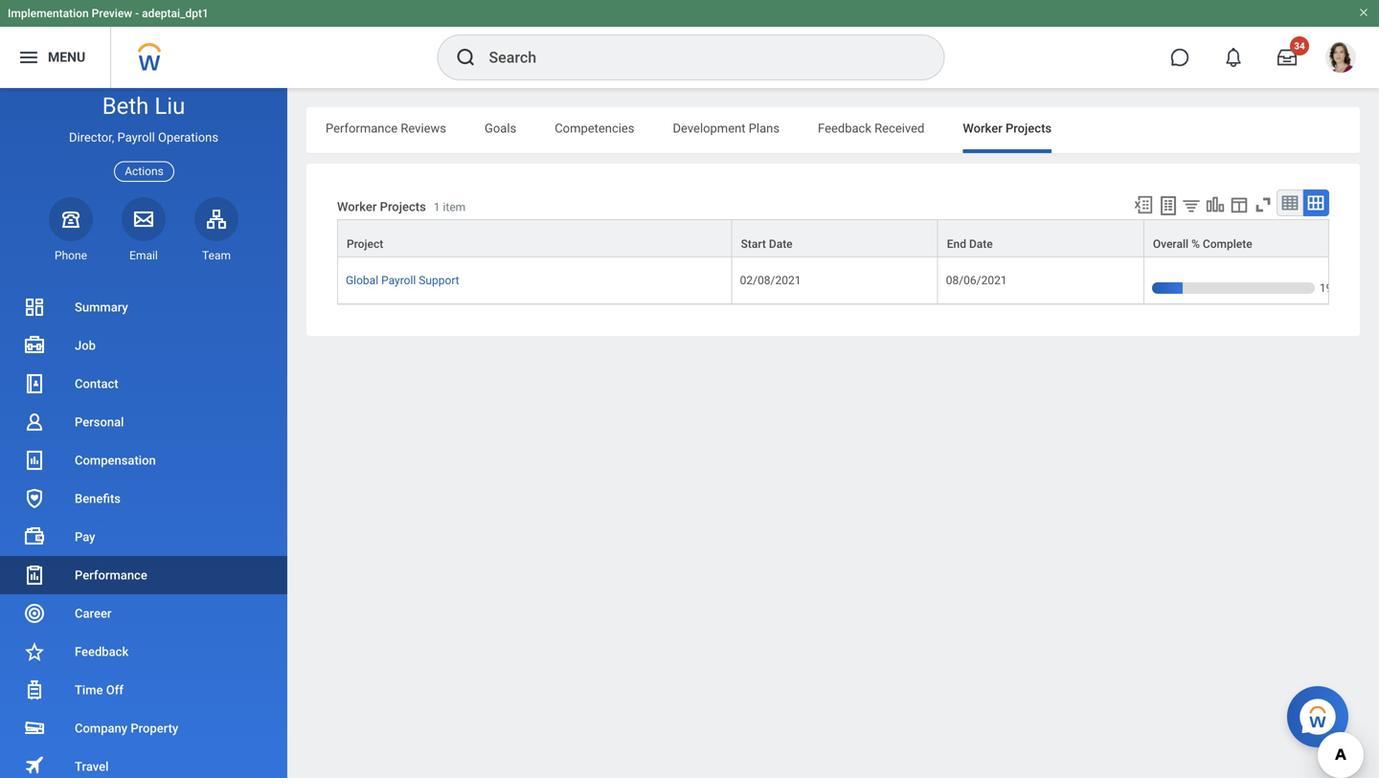 Task type: locate. For each thing, give the bounding box(es) containing it.
1 vertical spatial payroll
[[381, 274, 416, 287]]

0 vertical spatial payroll
[[117, 130, 155, 145]]

1 date from the left
[[769, 238, 793, 251]]

0 vertical spatial feedback
[[818, 121, 872, 136]]

liu
[[155, 92, 185, 120]]

feedback
[[818, 121, 872, 136], [75, 645, 129, 659]]

travel link
[[0, 748, 287, 779]]

start
[[741, 238, 766, 251]]

feedback received
[[818, 121, 925, 136]]

performance
[[326, 121, 398, 136], [75, 568, 147, 583]]

date right start
[[769, 238, 793, 251]]

Search Workday  search field
[[489, 36, 905, 79]]

fullscreen image
[[1253, 194, 1274, 216]]

development plans
[[673, 121, 780, 136]]

date inside popup button
[[769, 238, 793, 251]]

compensation
[[75, 454, 156, 468]]

end
[[947, 238, 966, 251]]

inbox large image
[[1278, 48, 1297, 67]]

0 vertical spatial worker
[[963, 121, 1003, 136]]

overall
[[1153, 238, 1189, 251]]

feedback inside list
[[75, 645, 129, 659]]

worker right received in the top right of the page
[[963, 121, 1003, 136]]

projects
[[1006, 121, 1052, 136], [380, 200, 426, 214]]

0 horizontal spatial feedback
[[75, 645, 129, 659]]

date right end
[[969, 238, 993, 251]]

performance inside list
[[75, 568, 147, 583]]

goals
[[485, 121, 516, 136]]

row up 02/08/2021 at the top right
[[337, 219, 1330, 258]]

support
[[419, 274, 459, 287]]

1 vertical spatial performance
[[75, 568, 147, 583]]

payroll
[[117, 130, 155, 145], [381, 274, 416, 287]]

date for end date
[[969, 238, 993, 251]]

performance inside tab list
[[326, 121, 398, 136]]

preview
[[92, 7, 132, 20]]

1 vertical spatial projects
[[380, 200, 426, 214]]

contact
[[75, 377, 118, 391]]

overall % complete
[[1153, 238, 1253, 251]]

1 horizontal spatial projects
[[1006, 121, 1052, 136]]

row down start date popup button
[[337, 258, 1363, 308]]

implementation
[[8, 7, 89, 20]]

actions button
[[114, 161, 174, 182]]

2 row from the top
[[337, 258, 1363, 308]]

worker
[[963, 121, 1003, 136], [337, 200, 377, 214]]

export to worksheets image
[[1157, 194, 1180, 217]]

0 horizontal spatial performance
[[75, 568, 147, 583]]

feedback up time off on the bottom
[[75, 645, 129, 659]]

%
[[1192, 238, 1200, 251]]

benefits
[[75, 492, 121, 506]]

menu button
[[0, 27, 110, 88]]

payroll inside 'navigation pane' region
[[117, 130, 155, 145]]

feedback link
[[0, 633, 287, 671]]

tab list containing performance reviews
[[307, 107, 1360, 153]]

beth liu
[[102, 92, 185, 120]]

notifications large image
[[1224, 48, 1243, 67]]

0 vertical spatial projects
[[1006, 121, 1052, 136]]

0 horizontal spatial projects
[[380, 200, 426, 214]]

summary
[[75, 300, 128, 315]]

worker up project
[[337, 200, 377, 214]]

row
[[337, 219, 1330, 258], [337, 258, 1363, 308]]

travel
[[75, 760, 109, 774]]

0 vertical spatial performance
[[326, 121, 398, 136]]

1 horizontal spatial feedback
[[818, 121, 872, 136]]

projects for worker projects 1 item
[[380, 200, 426, 214]]

list
[[0, 288, 287, 779]]

navigation pane region
[[0, 88, 287, 779]]

payroll inside the global payroll support link
[[381, 274, 416, 287]]

job
[[75, 339, 96, 353]]

view team image
[[205, 208, 228, 231]]

table image
[[1281, 193, 1300, 213]]

0 horizontal spatial payroll
[[117, 130, 155, 145]]

date
[[769, 238, 793, 251], [969, 238, 993, 251]]

performance up career
[[75, 568, 147, 583]]

performance image
[[23, 564, 46, 587]]

company property
[[75, 722, 178, 736]]

payroll for operations
[[117, 130, 155, 145]]

1 horizontal spatial payroll
[[381, 274, 416, 287]]

implementation preview -   adeptai_dpt1
[[8, 7, 209, 20]]

search image
[[455, 46, 477, 69]]

1 horizontal spatial worker
[[963, 121, 1003, 136]]

adeptai_dpt1
[[142, 7, 209, 20]]

toolbar
[[1125, 190, 1330, 219]]

1 row from the top
[[337, 219, 1330, 258]]

select to filter grid data image
[[1181, 195, 1202, 216]]

personal link
[[0, 403, 287, 442]]

1 horizontal spatial performance
[[326, 121, 398, 136]]

benefits link
[[0, 480, 287, 518]]

1 vertical spatial worker
[[337, 200, 377, 214]]

time off image
[[23, 679, 46, 702]]

1 horizontal spatial date
[[969, 238, 993, 251]]

pay image
[[23, 526, 46, 549]]

date inside popup button
[[969, 238, 993, 251]]

received
[[875, 121, 925, 136]]

director,
[[69, 130, 114, 145]]

tab list
[[307, 107, 1360, 153]]

item
[[443, 201, 466, 214]]

feedback left received in the top right of the page
[[818, 121, 872, 136]]

1 vertical spatial feedback
[[75, 645, 129, 659]]

phone
[[55, 249, 87, 262]]

property
[[131, 722, 178, 736]]

0 horizontal spatial date
[[769, 238, 793, 251]]

worker projects 1 item
[[337, 200, 466, 214]]

2 date from the left
[[969, 238, 993, 251]]

payroll right global
[[381, 274, 416, 287]]

performance link
[[0, 557, 287, 595]]

payroll down beth liu
[[117, 130, 155, 145]]

actions
[[125, 165, 164, 178]]

worker projects
[[963, 121, 1052, 136]]

0 horizontal spatial worker
[[337, 200, 377, 214]]

team link
[[194, 197, 239, 263]]

performance left reviews on the top of page
[[326, 121, 398, 136]]

off
[[106, 683, 123, 698]]



Task type: vqa. For each thing, say whether or not it's contained in the screenshot.
COMPANY PROPERTY link
yes



Task type: describe. For each thing, give the bounding box(es) containing it.
close environment banner image
[[1358, 7, 1370, 18]]

time
[[75, 683, 103, 698]]

menu
[[48, 49, 85, 65]]

projects for worker projects
[[1006, 121, 1052, 136]]

summary image
[[23, 296, 46, 319]]

phone beth liu element
[[49, 248, 93, 263]]

contact image
[[23, 373, 46, 396]]

plans
[[749, 121, 780, 136]]

worker for worker projects
[[963, 121, 1003, 136]]

career
[[75, 607, 112, 621]]

34 button
[[1266, 36, 1309, 79]]

company property image
[[23, 717, 46, 740]]

phone image
[[57, 208, 84, 231]]

email
[[129, 249, 158, 262]]

start date button
[[732, 220, 938, 257]]

personal image
[[23, 411, 46, 434]]

development
[[673, 121, 746, 136]]

global
[[346, 274, 378, 287]]

end date button
[[938, 220, 1144, 257]]

email beth liu element
[[122, 248, 166, 263]]

company property link
[[0, 710, 287, 748]]

reviews
[[401, 121, 446, 136]]

02/08/2021
[[740, 274, 801, 287]]

export to excel image
[[1133, 194, 1154, 216]]

compensation link
[[0, 442, 287, 480]]

profile logan mcneil image
[[1326, 42, 1356, 77]]

competencies
[[555, 121, 635, 136]]

row containing global payroll support
[[337, 258, 1363, 308]]

project button
[[338, 220, 731, 257]]

-
[[135, 7, 139, 20]]

date for start date
[[769, 238, 793, 251]]

global payroll support link
[[346, 270, 459, 287]]

performance for performance reviews
[[326, 121, 398, 136]]

project
[[347, 238, 383, 251]]

row containing project
[[337, 219, 1330, 258]]

company
[[75, 722, 128, 736]]

career image
[[23, 602, 46, 625]]

menu banner
[[0, 0, 1379, 88]]

1
[[434, 201, 440, 214]]

personal
[[75, 415, 124, 430]]

justify image
[[17, 46, 40, 69]]

email button
[[122, 197, 166, 263]]

compensation image
[[23, 449, 46, 472]]

global payroll support
[[346, 274, 459, 287]]

job link
[[0, 327, 287, 365]]

team
[[202, 249, 231, 262]]

feedback for feedback received
[[818, 121, 872, 136]]

feedback for feedback
[[75, 645, 129, 659]]

time off link
[[0, 671, 287, 710]]

time off
[[75, 683, 123, 698]]

operations
[[158, 130, 218, 145]]

19%
[[1320, 282, 1341, 295]]

team beth liu element
[[194, 248, 239, 263]]

benefits image
[[23, 488, 46, 511]]

phone button
[[49, 197, 93, 263]]

34
[[1294, 40, 1305, 52]]

summary link
[[0, 288, 287, 327]]

career link
[[0, 595, 287, 633]]

pay link
[[0, 518, 287, 557]]

view worker - expand/collapse chart image
[[1205, 194, 1226, 216]]

pay
[[75, 530, 95, 545]]

end date
[[947, 238, 993, 251]]

director, payroll operations
[[69, 130, 218, 145]]

list containing summary
[[0, 288, 287, 779]]

start date
[[741, 238, 793, 251]]

complete
[[1203, 238, 1253, 251]]

click to view/edit grid preferences image
[[1229, 194, 1250, 216]]

performance reviews
[[326, 121, 446, 136]]

beth
[[102, 92, 149, 120]]

worker for worker projects 1 item
[[337, 200, 377, 214]]

mail image
[[132, 208, 155, 231]]

08/06/2021
[[946, 274, 1007, 287]]

contact link
[[0, 365, 287, 403]]

job image
[[23, 334, 46, 357]]

payroll for support
[[381, 274, 416, 287]]

overall % complete button
[[1144, 220, 1329, 257]]

travel image
[[23, 754, 46, 777]]

performance for performance
[[75, 568, 147, 583]]

feedback image
[[23, 641, 46, 664]]

expand table image
[[1307, 193, 1326, 213]]



